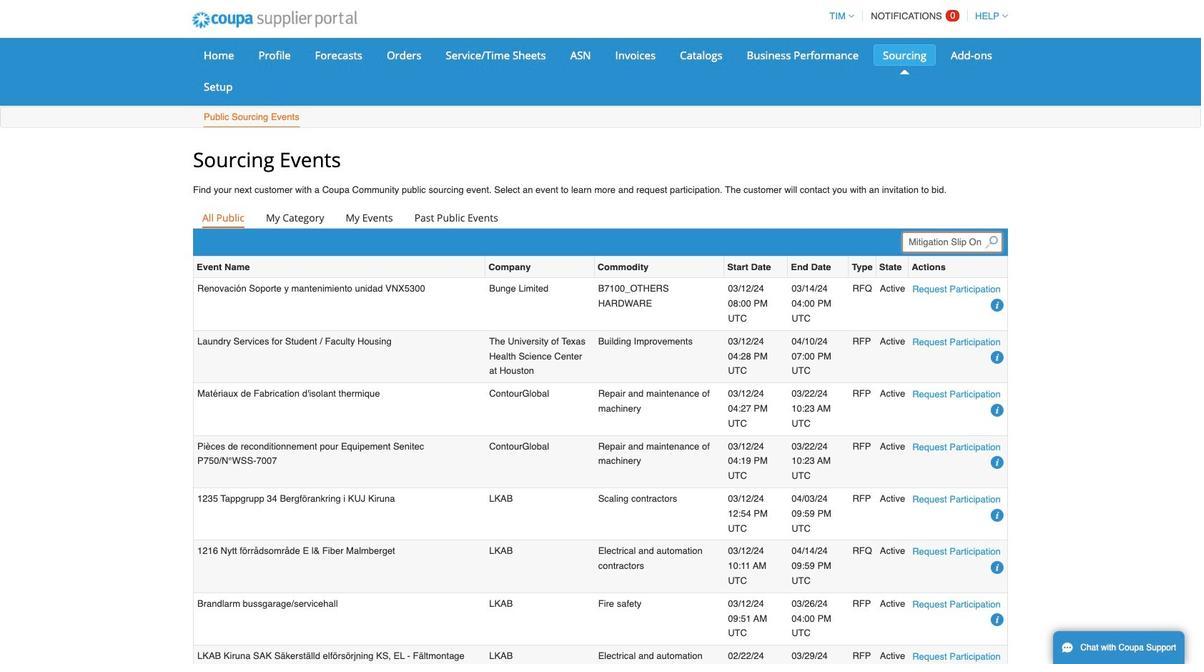 Task type: locate. For each thing, give the bounding box(es) containing it.
Search text field
[[903, 233, 1003, 253]]

navigation
[[823, 2, 1008, 30]]

coupa supplier portal image
[[182, 2, 367, 38]]

tab list
[[193, 208, 1008, 228]]



Task type: vqa. For each thing, say whether or not it's contained in the screenshot.
search Text Field
yes



Task type: describe. For each thing, give the bounding box(es) containing it.
search image
[[985, 236, 998, 249]]



